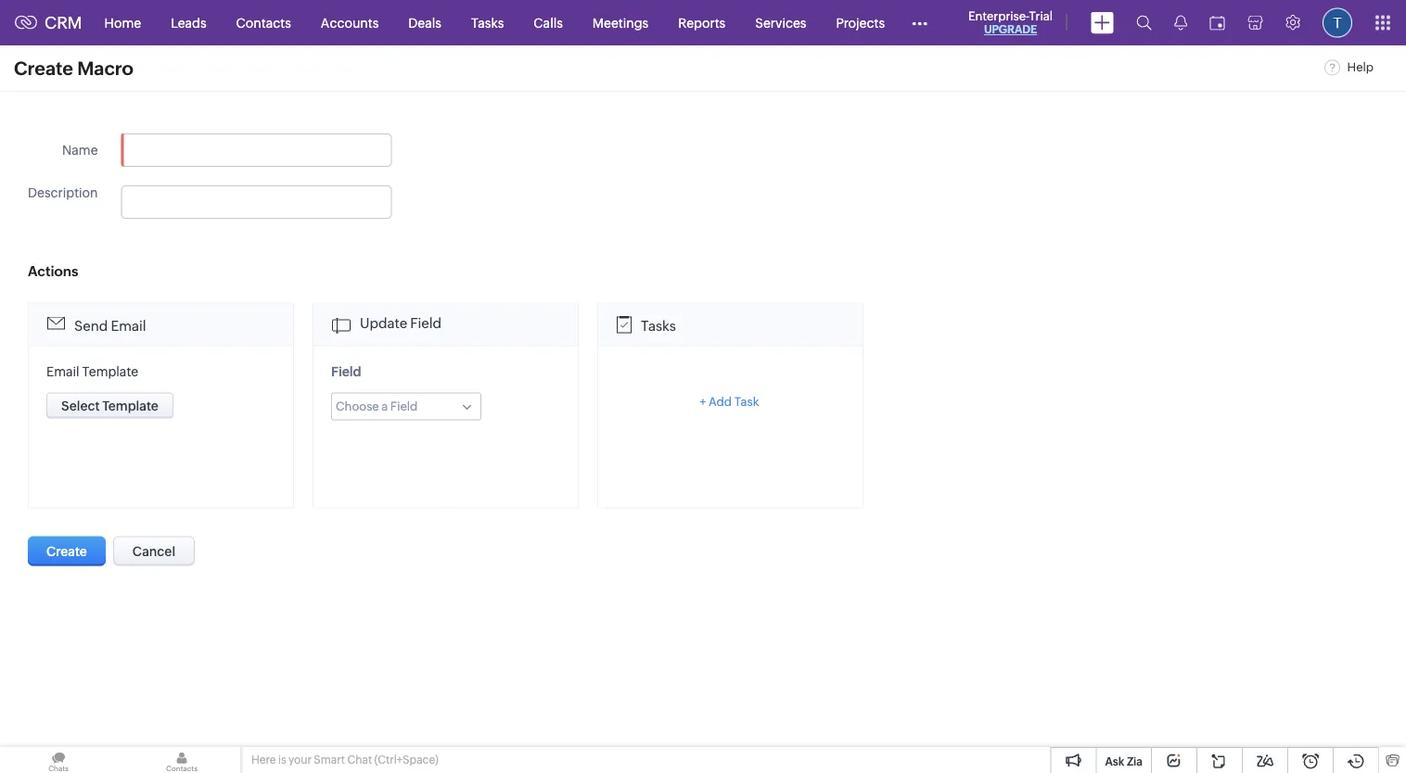Task type: locate. For each thing, give the bounding box(es) containing it.
meetings link
[[578, 0, 663, 45]]

contacts image
[[123, 748, 240, 774]]

create down 'crm' link
[[14, 58, 73, 79]]

home
[[104, 15, 141, 30]]

leads link
[[156, 0, 221, 45]]

enterprise-trial upgrade
[[968, 9, 1053, 36]]

chat
[[347, 754, 372, 767]]

cancel button
[[113, 537, 195, 566]]

name
[[62, 143, 98, 158]]

choose a field
[[336, 399, 418, 413]]

create menu image
[[1091, 12, 1114, 34]]

email right send
[[111, 318, 146, 334]]

field right update
[[410, 315, 442, 331]]

0 vertical spatial email
[[111, 318, 146, 334]]

0 horizontal spatial email
[[46, 364, 79, 379]]

None text field
[[121, 134, 392, 167], [121, 186, 392, 219], [121, 134, 392, 167], [121, 186, 392, 219]]

smart
[[314, 754, 345, 767]]

reports link
[[663, 0, 740, 45]]

your
[[289, 754, 312, 767]]

field right a
[[390, 399, 418, 413]]

signals element
[[1163, 0, 1198, 45]]

meetings
[[593, 15, 649, 30]]

0 vertical spatial create
[[14, 58, 73, 79]]

calendar image
[[1210, 15, 1225, 30]]

create left cancel button
[[46, 544, 87, 559]]

signals image
[[1174, 15, 1187, 31]]

field up choose on the bottom of the page
[[331, 364, 361, 379]]

update
[[360, 315, 407, 331]]

actions
[[28, 263, 78, 280]]

create
[[14, 58, 73, 79], [46, 544, 87, 559]]

crm link
[[15, 13, 82, 32]]

None button
[[46, 393, 173, 419]]

0 horizontal spatial tasks
[[471, 15, 504, 30]]

1 vertical spatial tasks
[[641, 318, 676, 334]]

ask zia
[[1105, 756, 1143, 768]]

template
[[82, 364, 138, 379]]

calls
[[534, 15, 563, 30]]

create inside button
[[46, 544, 87, 559]]

deals
[[408, 15, 441, 30]]

email template
[[46, 364, 138, 379]]

cancel
[[133, 544, 175, 559]]

1 vertical spatial create
[[46, 544, 87, 559]]

tasks
[[471, 15, 504, 30], [641, 318, 676, 334]]

add
[[709, 395, 732, 409]]

here
[[251, 754, 276, 767]]

contacts
[[236, 15, 291, 30]]

Other Modules field
[[900, 8, 940, 38]]

task
[[734, 395, 759, 409]]

field
[[410, 315, 442, 331], [331, 364, 361, 379], [390, 399, 418, 413]]

create macro
[[14, 58, 133, 79]]

search element
[[1125, 0, 1163, 45]]

trial
[[1029, 9, 1053, 23]]

create for create
[[46, 544, 87, 559]]

email left template
[[46, 364, 79, 379]]

1 vertical spatial field
[[331, 364, 361, 379]]

1 horizontal spatial tasks
[[641, 318, 676, 334]]

email
[[111, 318, 146, 334], [46, 364, 79, 379]]

calls link
[[519, 0, 578, 45]]

chats image
[[0, 748, 117, 774]]

enterprise-
[[968, 9, 1029, 23]]

a
[[381, 399, 388, 413]]

1 horizontal spatial email
[[111, 318, 146, 334]]



Task type: vqa. For each thing, say whether or not it's contained in the screenshot.
Update Field
yes



Task type: describe. For each thing, give the bounding box(es) containing it.
accounts
[[321, 15, 379, 30]]

macro
[[77, 58, 133, 79]]

2 vertical spatial field
[[390, 399, 418, 413]]

send
[[74, 318, 108, 334]]

0 vertical spatial field
[[410, 315, 442, 331]]

help
[[1345, 60, 1374, 74]]

create menu element
[[1080, 0, 1125, 45]]

accounts link
[[306, 0, 394, 45]]

home link
[[90, 0, 156, 45]]

create button
[[28, 537, 106, 566]]

ask
[[1105, 756, 1125, 768]]

is
[[278, 754, 286, 767]]

services
[[755, 15, 806, 30]]

choose
[[336, 399, 379, 413]]

leads
[[171, 15, 206, 30]]

projects
[[836, 15, 885, 30]]

1 vertical spatial email
[[46, 364, 79, 379]]

update field
[[360, 315, 442, 331]]

services link
[[740, 0, 821, 45]]

search image
[[1136, 15, 1152, 31]]

here is your smart chat (ctrl+space)
[[251, 754, 439, 767]]

reports
[[678, 15, 726, 30]]

zia
[[1127, 756, 1143, 768]]

description
[[28, 186, 98, 200]]

profile image
[[1323, 8, 1352, 38]]

create for create macro
[[14, 58, 73, 79]]

deals link
[[394, 0, 456, 45]]

(ctrl+space)
[[374, 754, 439, 767]]

crm
[[45, 13, 82, 32]]

projects link
[[821, 0, 900, 45]]

send email
[[74, 318, 146, 334]]

help link
[[1324, 60, 1374, 74]]

contacts link
[[221, 0, 306, 45]]

profile element
[[1312, 0, 1364, 45]]

tasks link
[[456, 0, 519, 45]]

+
[[700, 395, 706, 409]]

0 vertical spatial tasks
[[471, 15, 504, 30]]

upgrade
[[984, 23, 1037, 36]]

+ add task
[[700, 395, 759, 409]]



